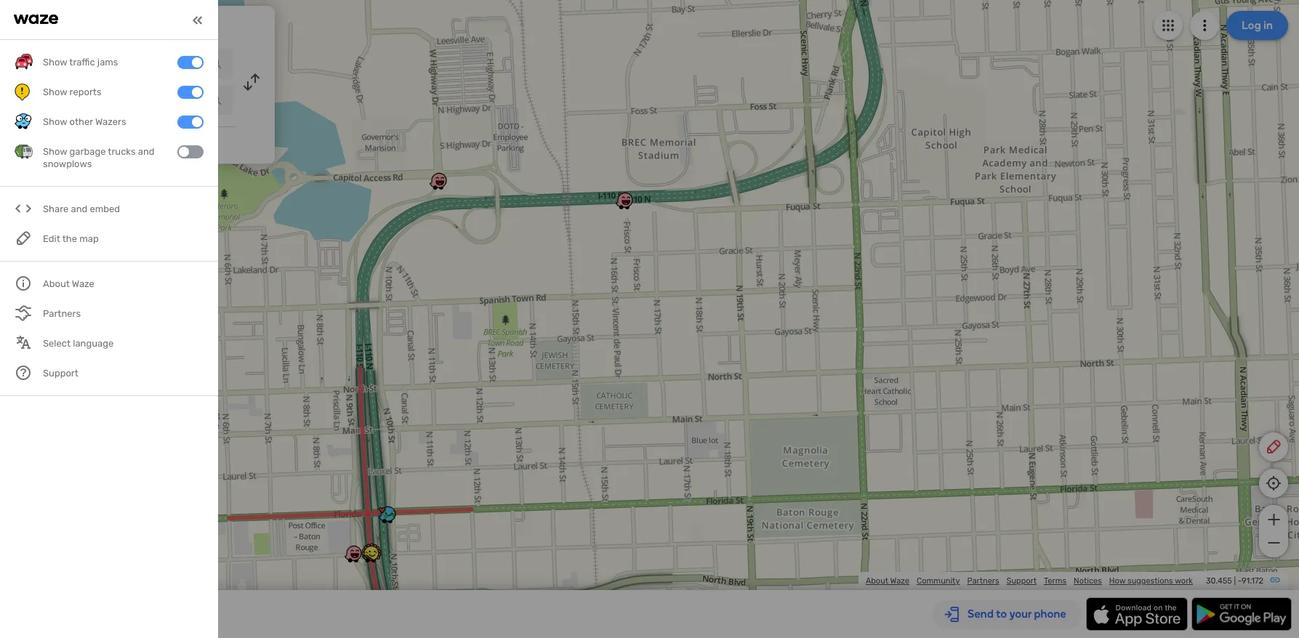 Task type: locate. For each thing, give the bounding box(es) containing it.
|
[[1234, 577, 1236, 586]]

leave now
[[45, 137, 96, 149]]

share and embed
[[43, 204, 120, 215]]

-
[[1238, 577, 1242, 586]]

current location image
[[20, 55, 38, 73]]

how
[[1109, 577, 1126, 586]]

Choose starting point text field
[[48, 49, 233, 79]]

partners link
[[967, 577, 999, 586]]

about
[[866, 577, 889, 586]]

driving
[[87, 17, 130, 33]]

30.455
[[1206, 577, 1232, 586]]

zoom in image
[[1265, 511, 1283, 529]]

terms link
[[1044, 577, 1067, 586]]

community
[[917, 577, 960, 586]]

partners
[[967, 577, 999, 586]]

about waze link
[[866, 577, 909, 586]]

support link
[[1007, 577, 1037, 586]]

driving directions
[[87, 17, 194, 33]]

now
[[76, 137, 96, 149]]

location image
[[20, 92, 38, 109]]

91.172
[[1242, 577, 1264, 586]]



Task type: vqa. For each thing, say whether or not it's contained in the screenshot.
Choose destination 'text field'
yes



Task type: describe. For each thing, give the bounding box(es) containing it.
terms
[[1044, 577, 1067, 586]]

notices
[[1074, 577, 1102, 586]]

notices link
[[1074, 577, 1102, 586]]

work
[[1175, 577, 1193, 586]]

and
[[71, 204, 87, 215]]

share
[[43, 204, 69, 215]]

support
[[1007, 577, 1037, 586]]

waze
[[890, 577, 909, 586]]

pencil image
[[1265, 438, 1283, 456]]

clock image
[[17, 135, 34, 152]]

community link
[[917, 577, 960, 586]]

embed
[[90, 204, 120, 215]]

directions
[[133, 17, 194, 33]]

30.455 | -91.172
[[1206, 577, 1264, 586]]

link image
[[1269, 574, 1281, 586]]

Choose destination text field
[[48, 86, 233, 115]]

zoom out image
[[1265, 534, 1283, 552]]

leave
[[45, 137, 73, 149]]

about waze community partners support terms notices how suggestions work
[[866, 577, 1193, 586]]

how suggestions work link
[[1109, 577, 1193, 586]]

code image
[[15, 200, 33, 218]]

share and embed link
[[15, 194, 204, 224]]

suggestions
[[1128, 577, 1173, 586]]



